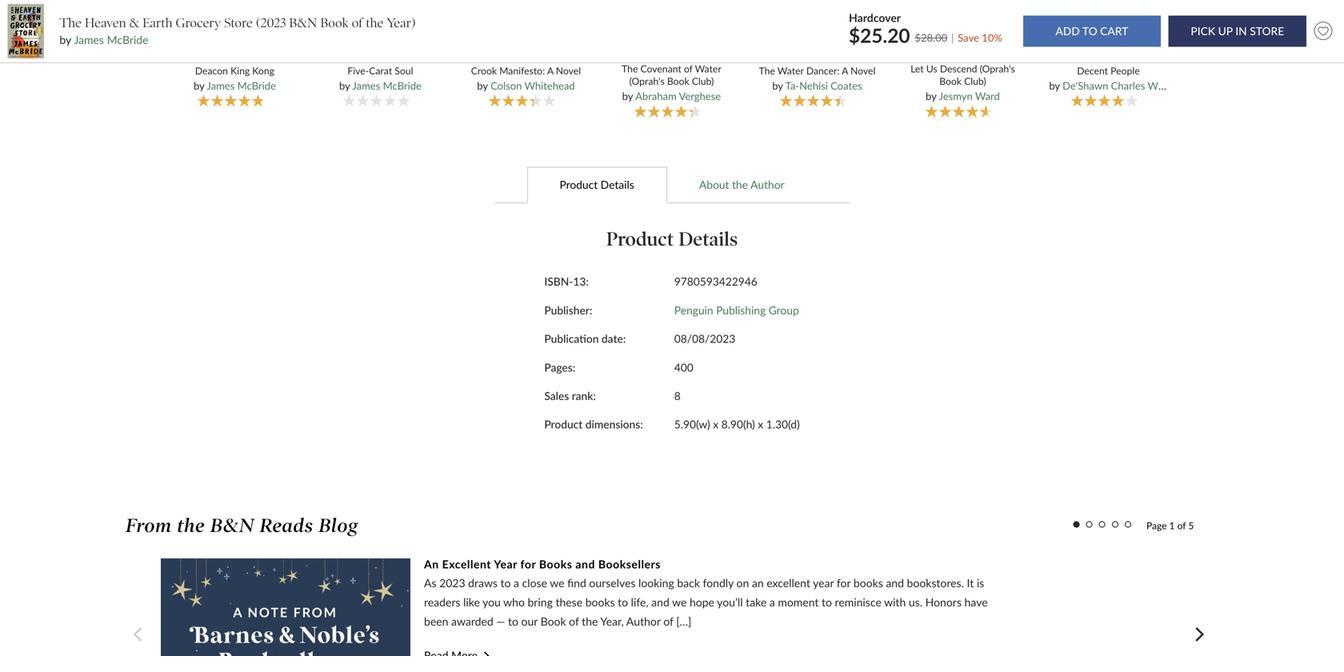 Task type: describe. For each thing, give the bounding box(es) containing it.
date:
[[602, 332, 626, 345]]

5
[[1189, 520, 1195, 532]]

looking
[[639, 576, 675, 590]]

the heaven & earth grocery store (2023 b&n book of the year) image
[[8, 4, 44, 59]]

the for heaven
[[59, 15, 82, 31]]

group
[[769, 304, 799, 317]]

1 horizontal spatial a
[[770, 596, 775, 609]]

0 horizontal spatial we
[[550, 576, 565, 590]]

of inside the 'the covenant of water (oprah's book club) by abraham verghese'
[[684, 63, 693, 75]]

author inside tab list
[[751, 178, 785, 191]]

0 vertical spatial and
[[576, 558, 596, 571]]

novel inside crook manifesto: a novel by colson whitehead
[[556, 65, 581, 76]]

by inside the water dancer: a novel by ta-nehisi coates
[[773, 79, 783, 92]]

de'shawn
[[1063, 79, 1109, 92]]

1 vertical spatial product
[[607, 227, 674, 251]]

have
[[965, 596, 988, 609]]

is
[[977, 576, 985, 590]]

1 horizontal spatial we
[[672, 596, 687, 609]]

b&n reads blog
[[210, 514, 359, 538]]

honors
[[926, 596, 962, 609]]

excellent
[[767, 576, 811, 590]]

been
[[424, 615, 449, 628]]

king
[[231, 65, 250, 76]]

you'll
[[717, 596, 743, 609]]

whitehead
[[525, 79, 575, 92]]

crook
[[471, 65, 497, 76]]

details inside tab panel
[[679, 227, 738, 251]]

of inside the heaven & earth grocery store (2023 b&n book of the year) by james mcbride
[[352, 15, 363, 31]]

to down year
[[822, 596, 832, 609]]

year,
[[601, 615, 624, 628]]

awarded
[[451, 615, 494, 628]]

by inside the 'the covenant of water (oprah's book club) by abraham verghese'
[[623, 90, 633, 103]]

jesmyn ward link
[[939, 90, 1000, 103]]

you
[[483, 596, 501, 609]]

decent people element
[[1037, 0, 1188, 119]]

nehisi
[[800, 79, 828, 92]]

product details link
[[527, 166, 667, 203]]

by inside the heaven & earth grocery store (2023 b&n book of the year) by james mcbride
[[59, 33, 71, 47]]

bookstores.
[[907, 576, 965, 590]]

mcbride for five-carat soul by james mcbride
[[383, 79, 422, 92]]

of right 1
[[1178, 520, 1187, 532]]

product inside product details link
[[560, 178, 598, 191]]

option containing an excellent year for books and booksellers
[[161, 556, 1136, 656]]

club) inside the let us descend (oprah's book club) by jesmyn ward
[[965, 75, 987, 87]]

to down "year"
[[501, 576, 511, 590]]

decent people by de'shawn charles winslow
[[1050, 65, 1188, 92]]

the covenant of water (oprah's book club) link
[[613, 63, 731, 87]]

by inside deacon king kong by james mcbride
[[194, 79, 204, 92]]

james mcbride link for five-carat soul by james mcbride
[[353, 79, 422, 92]]

who
[[504, 596, 525, 609]]

2023
[[440, 576, 466, 590]]

page 1 of 5
[[1147, 520, 1195, 532]]

life,
[[631, 596, 649, 609]]

(oprah's inside the let us descend (oprah's book club) by jesmyn ward
[[980, 63, 1016, 75]]

deacon king kong by james mcbride
[[194, 65, 276, 92]]

bring
[[528, 596, 553, 609]]

by inside the let us descend (oprah's book club) by jesmyn ward
[[926, 90, 937, 103]]

five-carat soul element
[[310, 0, 457, 119]]

2 vertical spatial product
[[545, 418, 583, 431]]

it
[[967, 576, 974, 590]]

1 x from the left
[[713, 418, 719, 431]]

8
[[675, 389, 681, 403]]

kong
[[252, 65, 275, 76]]

save 10%
[[958, 31, 1003, 44]]

five-carat soul link
[[321, 65, 440, 77]]

[…]
[[677, 615, 692, 628]]

1
[[1170, 520, 1176, 532]]

dimensions:
[[586, 418, 643, 431]]

to left the life,
[[618, 596, 628, 609]]

of left the […]
[[664, 615, 674, 628]]

5.90(w) x 8.90(h) x 1.30(d)
[[675, 418, 800, 431]]

hope
[[690, 596, 715, 609]]

book inside the heaven & earth grocery store (2023 b&n book of the year) by james mcbride
[[321, 15, 349, 31]]

the inside 'an excellent year for books and booksellers as 2023 draws to a close we find ourselves looking back fondly on an excellent year for books and bookstores. it is readers like you who bring these books to life, and we hope you'll take a moment to reminisce with us. honors have been awarded — to our book of the year, author of […]'
[[582, 615, 598, 628]]

the water dancer: a novel by ta-nehisi coates
[[759, 65, 876, 92]]

isbn-13:
[[545, 275, 589, 288]]

product details inside tab panel
[[607, 227, 738, 251]]

heaven
[[85, 15, 126, 31]]

rank:
[[572, 389, 596, 403]]

about the author link
[[667, 166, 817, 203]]

crook manifesto: a novel link
[[467, 65, 586, 77]]

novel inside the water dancer: a novel by ta-nehisi coates
[[851, 65, 876, 76]]

abraham verghese link
[[636, 90, 721, 103]]

0 vertical spatial for
[[521, 558, 536, 571]]

mcbride for deacon king kong by james mcbride
[[237, 79, 276, 92]]

james inside the heaven & earth grocery store (2023 b&n book of the year) by james mcbride
[[74, 33, 104, 47]]

13:
[[573, 275, 589, 288]]

colson
[[491, 79, 522, 92]]

deacon
[[195, 65, 228, 76]]

books
[[539, 558, 573, 571]]

from the b&n reads blog
[[126, 514, 359, 538]]

by inside crook manifesto: a novel by colson whitehead
[[477, 79, 488, 92]]

0 vertical spatial books
[[854, 576, 884, 590]]

let
[[911, 63, 924, 75]]

a inside crook manifesto: a novel by colson whitehead
[[547, 65, 554, 76]]

draws
[[468, 576, 498, 590]]

about the author
[[700, 178, 785, 191]]

an
[[424, 558, 439, 571]]

carat
[[369, 65, 392, 76]]

year
[[494, 558, 518, 571]]



Task type: locate. For each thing, give the bounding box(es) containing it.
1 vertical spatial author
[[627, 615, 661, 628]]

colson whitehead link
[[491, 79, 575, 92]]

1 horizontal spatial the
[[622, 63, 638, 75]]

1 vertical spatial we
[[672, 596, 687, 609]]

mcbride down 'kong'
[[237, 79, 276, 92]]

sales rank:
[[545, 389, 596, 403]]

of right covenant
[[684, 63, 693, 75]]

1 vertical spatial and
[[886, 576, 905, 590]]

0 horizontal spatial details
[[601, 178, 635, 191]]

add to wishlist image
[[1311, 18, 1337, 44]]

the inside the heaven & earth grocery store (2023 b&n book of the year) by james mcbride
[[59, 15, 82, 31]]

as
[[424, 576, 437, 590]]

a up whitehead
[[547, 65, 554, 76]]

water inside the water dancer: a novel by ta-nehisi coates
[[778, 65, 804, 76]]

by down five-
[[339, 79, 350, 92]]

book down bring
[[541, 615, 566, 628]]

1 horizontal spatial a
[[842, 65, 848, 76]]

1 horizontal spatial (oprah's
[[980, 63, 1016, 75]]

2 horizontal spatial mcbride
[[383, 79, 422, 92]]

mcbride down soul
[[383, 79, 422, 92]]

publisher:
[[545, 304, 593, 317]]

for up the close
[[521, 558, 536, 571]]

—
[[497, 615, 505, 628]]

0 horizontal spatial a
[[514, 576, 520, 590]]

to
[[501, 576, 511, 590], [618, 596, 628, 609], [822, 596, 832, 609], [508, 615, 519, 628]]

1 novel from the left
[[556, 65, 581, 76]]

charles
[[1112, 79, 1146, 92]]

the left year)
[[366, 15, 384, 31]]

club) up jesmyn ward link
[[965, 75, 987, 87]]

store
[[224, 15, 253, 31]]

with
[[885, 596, 906, 609]]

year)
[[387, 15, 416, 31]]

0 horizontal spatial novel
[[556, 65, 581, 76]]

0 horizontal spatial water
[[695, 63, 722, 75]]

the inside the 'the covenant of water (oprah's book club) by abraham verghese'
[[622, 63, 638, 75]]

by inside decent people by de'shawn charles winslow
[[1050, 79, 1061, 92]]

option
[[161, 556, 1136, 656]]

2 horizontal spatial james mcbride link
[[353, 79, 422, 92]]

mcbride inside the heaven & earth grocery store (2023 b&n book of the year) by james mcbride
[[107, 33, 149, 47]]

product details
[[560, 178, 635, 191], [607, 227, 738, 251]]

9780593422946
[[675, 275, 758, 288]]

james for five-carat soul by james mcbride
[[353, 79, 380, 92]]

the heaven & earth grocery store (2023 b&n book of the year) by james mcbride
[[59, 15, 416, 47]]

page
[[1147, 520, 1168, 532]]

1 horizontal spatial details
[[679, 227, 738, 251]]

penguin publishing group
[[675, 304, 799, 317]]

penguin publishing group link
[[675, 304, 799, 317]]

0 vertical spatial we
[[550, 576, 565, 590]]

an excellent year for books and booksellers image
[[161, 559, 411, 656]]

8.90(h)
[[722, 418, 755, 431]]

of down these
[[569, 615, 579, 628]]

for right year
[[837, 576, 851, 590]]

books up year,
[[586, 596, 615, 609]]

&
[[129, 15, 139, 31]]

james for deacon king kong by james mcbride
[[207, 79, 235, 92]]

we up the […]
[[672, 596, 687, 609]]

2 club) from the left
[[965, 75, 987, 87]]

0 vertical spatial a
[[514, 576, 520, 590]]

dancer:
[[807, 65, 840, 76]]

1 horizontal spatial mcbride
[[237, 79, 276, 92]]

2 horizontal spatial the
[[759, 65, 776, 76]]

by inside "five-carat soul by james mcbride"
[[339, 79, 350, 92]]

5.90(w)
[[675, 418, 711, 431]]

1 vertical spatial product details
[[607, 227, 738, 251]]

book inside the let us descend (oprah's book club) by jesmyn ward
[[940, 75, 962, 87]]

club) up the verghese
[[692, 75, 714, 87]]

0 horizontal spatial james
[[74, 33, 104, 47]]

1.30(d)
[[767, 418, 800, 431]]

a
[[547, 65, 554, 76], [842, 65, 848, 76]]

publication
[[545, 332, 599, 345]]

2 x from the left
[[758, 418, 764, 431]]

0 horizontal spatial james mcbride link
[[74, 33, 149, 47]]

the for covenant
[[622, 63, 638, 75]]

excellent
[[442, 558, 492, 571]]

0 horizontal spatial and
[[576, 558, 596, 571]]

2 vertical spatial and
[[652, 596, 670, 609]]

the right about
[[732, 178, 748, 191]]

the right from
[[177, 514, 205, 538]]

(oprah's inside the 'the covenant of water (oprah's book club) by abraham verghese'
[[630, 75, 665, 87]]

x left 1.30(d)
[[758, 418, 764, 431]]

1 club) from the left
[[692, 75, 714, 87]]

readers
[[424, 596, 461, 609]]

a left the close
[[514, 576, 520, 590]]

james down the deacon
[[207, 79, 235, 92]]

the for water
[[759, 65, 776, 76]]

0 vertical spatial product
[[560, 178, 598, 191]]

club) inside the 'the covenant of water (oprah's book club) by abraham verghese'
[[692, 75, 714, 87]]

book inside the 'the covenant of water (oprah's book club) by abraham verghese'
[[667, 75, 690, 87]]

james inside "five-carat soul by james mcbride"
[[353, 79, 380, 92]]

to right —
[[508, 615, 519, 628]]

about
[[700, 178, 730, 191]]

people
[[1111, 65, 1140, 76]]

back
[[677, 576, 700, 590]]

1 vertical spatial books
[[586, 596, 615, 609]]

ward
[[976, 90, 1000, 103]]

product details inside tab list
[[560, 178, 635, 191]]

the
[[366, 15, 384, 31], [732, 178, 748, 191], [177, 514, 205, 538], [582, 615, 598, 628]]

the inside the heaven & earth grocery store (2023 b&n book of the year) by james mcbride
[[366, 15, 384, 31]]

for
[[521, 558, 536, 571], [837, 576, 851, 590]]

$25.20 $28.00
[[849, 24, 948, 47]]

b&n
[[289, 15, 317, 31]]

by down "crook" at the top left of page
[[477, 79, 488, 92]]

deacon king kong element
[[164, 0, 311, 119]]

1 vertical spatial details
[[679, 227, 738, 251]]

book inside 'an excellent year for books and booksellers as 2023 draws to a close we find ourselves looking back fondly on an excellent year for books and bookstores. it is readers like you who bring these books to life, and we hope you'll take a moment to reminisce with us. honors have been awarded — to our book of the year, author of […]'
[[541, 615, 566, 628]]

and up find
[[576, 558, 596, 571]]

by left ta-
[[773, 79, 783, 92]]

james down five-
[[353, 79, 380, 92]]

let us descend (oprah's book club) by jesmyn ward
[[911, 63, 1016, 103]]

1 horizontal spatial x
[[758, 418, 764, 431]]

james mcbride link down five-carat soul link
[[353, 79, 422, 92]]

tab list
[[134, 166, 1211, 203]]

books up the reminisce
[[854, 576, 884, 590]]

0 horizontal spatial a
[[547, 65, 554, 76]]

let us descend (oprah's book club) element
[[891, 0, 1039, 120]]

mcbride down &
[[107, 33, 149, 47]]

close
[[522, 576, 548, 590]]

book up abraham verghese "link"
[[667, 75, 690, 87]]

book right the b&n
[[321, 15, 349, 31]]

us
[[927, 63, 938, 75]]

novel up coates
[[851, 65, 876, 76]]

covenant
[[641, 63, 682, 75]]

(2023
[[256, 15, 286, 31]]

$28.00
[[915, 31, 948, 44]]

abraham
[[636, 90, 677, 103]]

penguin
[[675, 304, 714, 317]]

1 horizontal spatial and
[[652, 596, 670, 609]]

1 horizontal spatial books
[[854, 576, 884, 590]]

0 horizontal spatial club)
[[692, 75, 714, 87]]

0 horizontal spatial the
[[59, 15, 82, 31]]

(oprah's up ward
[[980, 63, 1016, 75]]

1 vertical spatial for
[[837, 576, 851, 590]]

1 horizontal spatial novel
[[851, 65, 876, 76]]

an excellent year for books and booksellers as 2023 draws to a close we find ourselves looking back fondly on an excellent year for books and bookstores. it is readers like you who bring these books to life, and we hope you'll take a moment to reminisce with us. honors have been awarded — to our book of the year, author of […]
[[424, 558, 988, 628]]

an excellent year for books and booksellers link
[[424, 556, 661, 572]]

soul
[[395, 65, 413, 76]]

and up with
[[886, 576, 905, 590]]

water up the verghese
[[695, 63, 722, 75]]

james mcbride link inside deacon king kong element
[[207, 79, 276, 92]]

1 horizontal spatial for
[[837, 576, 851, 590]]

we down books
[[550, 576, 565, 590]]

0 horizontal spatial (oprah's
[[630, 75, 665, 87]]

novel
[[556, 65, 581, 76], [851, 65, 876, 76]]

1 horizontal spatial james mcbride link
[[207, 79, 276, 92]]

1 a from the left
[[547, 65, 554, 76]]

decent people link
[[1050, 65, 1168, 77]]

novel up whitehead
[[556, 65, 581, 76]]

0 horizontal spatial author
[[627, 615, 661, 628]]

(oprah's up abraham
[[630, 75, 665, 87]]

these
[[556, 596, 583, 609]]

details inside tab list
[[601, 178, 635, 191]]

publishing
[[716, 304, 766, 317]]

None submit
[[1024, 16, 1161, 47], [1169, 16, 1307, 47], [1024, 16, 1161, 47], [1169, 16, 1307, 47]]

the covenant of water (oprah's book club) by abraham verghese
[[622, 63, 722, 103]]

the water dancer: a novel element
[[746, 0, 894, 119]]

reminisce
[[835, 596, 882, 609]]

let us descend (oprah's book club) link
[[904, 63, 1023, 87]]

1 horizontal spatial water
[[778, 65, 804, 76]]

like
[[464, 596, 480, 609]]

0 vertical spatial product details
[[560, 178, 635, 191]]

a inside the water dancer: a novel by ta-nehisi coates
[[842, 65, 848, 76]]

ta-nehisi coates link
[[786, 79, 863, 92]]

by left abraham
[[623, 90, 633, 103]]

2 horizontal spatial james
[[353, 79, 380, 92]]

2 a from the left
[[842, 65, 848, 76]]

james mcbride link down heaven
[[74, 33, 149, 47]]

by right the heaven & earth grocery store (2023 b&n book of the year) image
[[59, 33, 71, 47]]

product
[[560, 178, 598, 191], [607, 227, 674, 251], [545, 418, 583, 431]]

book down descend
[[940, 75, 962, 87]]

x left '8.90(h)'
[[713, 418, 719, 431]]

1 horizontal spatial club)
[[965, 75, 987, 87]]

isbn-
[[545, 275, 573, 288]]

0 horizontal spatial x
[[713, 418, 719, 431]]

by down the deacon
[[194, 79, 204, 92]]

a right take
[[770, 596, 775, 609]]

publication date:
[[545, 332, 626, 345]]

by
[[59, 33, 71, 47], [194, 79, 204, 92], [339, 79, 350, 92], [477, 79, 488, 92], [773, 79, 783, 92], [1050, 79, 1061, 92], [623, 90, 633, 103], [926, 90, 937, 103]]

0 horizontal spatial books
[[586, 596, 615, 609]]

08/08/2023
[[675, 332, 736, 345]]

0 vertical spatial author
[[751, 178, 785, 191]]

coates
[[831, 79, 863, 92]]

1 vertical spatial a
[[770, 596, 775, 609]]

0 vertical spatial details
[[601, 178, 635, 191]]

james mcbride link for deacon king kong by james mcbride
[[207, 79, 276, 92]]

five-carat soul by james mcbride
[[339, 65, 422, 92]]

1 horizontal spatial author
[[751, 178, 785, 191]]

take
[[746, 596, 767, 609]]

ta-
[[786, 79, 800, 92]]

by left jesmyn on the right top
[[926, 90, 937, 103]]

jesmyn
[[939, 90, 973, 103]]

earth
[[143, 15, 173, 31]]

a up coates
[[842, 65, 848, 76]]

water up ta-
[[778, 65, 804, 76]]

the inside tab list
[[732, 178, 748, 191]]

mcbride inside deacon king kong by james mcbride
[[237, 79, 276, 92]]

find
[[568, 576, 587, 590]]

hardcover
[[849, 11, 901, 24]]

of left year)
[[352, 15, 363, 31]]

400
[[675, 361, 694, 374]]

water inside the 'the covenant of water (oprah's book club) by abraham verghese'
[[695, 63, 722, 75]]

verghese
[[679, 90, 721, 103]]

the left year,
[[582, 615, 598, 628]]

us.
[[909, 596, 923, 609]]

author right about
[[751, 178, 785, 191]]

product details tab panel
[[393, 203, 952, 470]]

winslow
[[1148, 79, 1188, 92]]

$25.20
[[849, 24, 911, 47]]

2 novel from the left
[[851, 65, 876, 76]]

2 horizontal spatial and
[[886, 576, 905, 590]]

james down heaven
[[74, 33, 104, 47]]

and down looking
[[652, 596, 670, 609]]

author down the life,
[[627, 615, 661, 628]]

pages:
[[545, 361, 576, 374]]

club)
[[692, 75, 714, 87], [965, 75, 987, 87]]

of
[[352, 15, 363, 31], [684, 63, 693, 75], [1178, 520, 1187, 532], [569, 615, 579, 628], [664, 615, 674, 628]]

author inside 'an excellent year for books and booksellers as 2023 draws to a close we find ourselves looking back fondly on an excellent year for books and bookstores. it is readers like you who bring these books to life, and we hope you'll take a moment to reminisce with us. honors have been awarded — to our book of the year, author of […]'
[[627, 615, 661, 628]]

james inside deacon king kong by james mcbride
[[207, 79, 235, 92]]

from
[[126, 514, 172, 538]]

0 horizontal spatial mcbride
[[107, 33, 149, 47]]

our
[[522, 615, 538, 628]]

james mcbride link down king
[[207, 79, 276, 92]]

the inside the water dancer: a novel by ta-nehisi coates
[[759, 65, 776, 76]]

by left de'shawn
[[1050, 79, 1061, 92]]

tab list containing product details
[[134, 166, 1211, 203]]

0 horizontal spatial for
[[521, 558, 536, 571]]

mcbride inside "five-carat soul by james mcbride"
[[383, 79, 422, 92]]

1 horizontal spatial james
[[207, 79, 235, 92]]



Task type: vqa. For each thing, say whether or not it's contained in the screenshot.
second CLUB) from the left
yes



